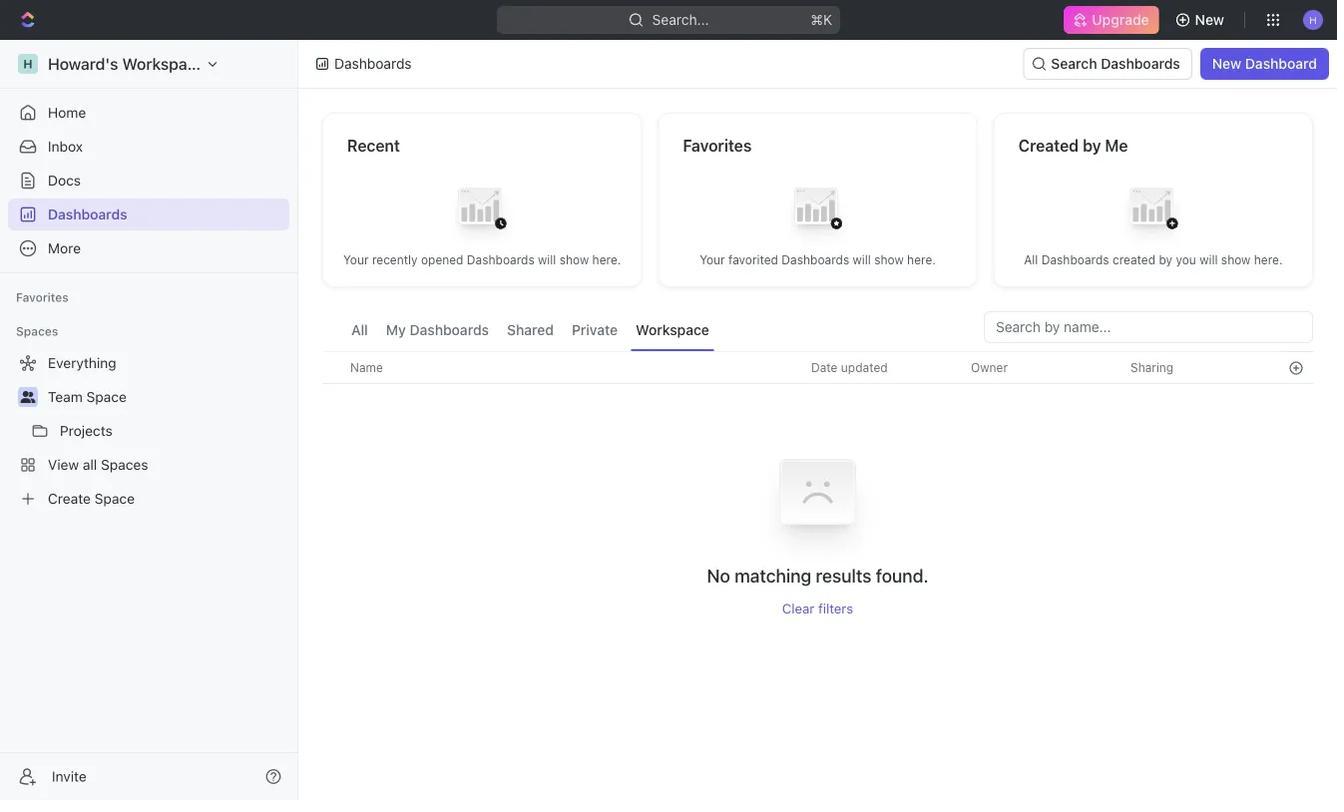 Task type: vqa. For each thing, say whether or not it's contained in the screenshot.
THE CHECK inside the 'Check for daily team output ⚒️' 'link'
no



Task type: describe. For each thing, give the bounding box(es) containing it.
2 will from the left
[[853, 253, 871, 267]]

search
[[1051, 55, 1097, 72]]

tab list containing all
[[346, 311, 714, 351]]

h inside howard's workspace, , element
[[23, 57, 33, 71]]

everything
[[48, 355, 116, 371]]

new dashboard button
[[1200, 48, 1329, 80]]

dashboard
[[1245, 55, 1317, 72]]

dashboards inside search dashboards button
[[1101, 55, 1180, 72]]

opened
[[421, 253, 464, 267]]

name
[[350, 361, 383, 375]]

home
[[48, 104, 86, 121]]

howard's workspace
[[48, 54, 205, 73]]

create
[[48, 490, 91, 507]]

your for recent
[[343, 253, 369, 267]]

create space link
[[8, 483, 285, 515]]

team
[[48, 389, 83, 405]]

new button
[[1167, 4, 1236, 36]]

1 vertical spatial by
[[1159, 253, 1173, 267]]

clear filters
[[782, 600, 853, 616]]

no recent dashboards image
[[442, 172, 522, 252]]

no created by me dashboards image
[[1113, 172, 1193, 252]]

upgrade
[[1092, 11, 1149, 28]]

h button
[[1297, 4, 1329, 36]]

docs
[[48, 172, 81, 189]]

my dashboards
[[386, 322, 489, 338]]

my
[[386, 322, 406, 338]]

my dashboards button
[[381, 311, 494, 351]]

1 here. from the left
[[592, 253, 621, 267]]

new dashboard
[[1212, 55, 1317, 72]]

user group image
[[20, 391, 35, 403]]

updated
[[841, 361, 888, 375]]

date updated button
[[799, 352, 900, 383]]

1 horizontal spatial favorites
[[683, 136, 752, 155]]

created
[[1113, 253, 1156, 267]]

0 horizontal spatial spaces
[[16, 324, 58, 338]]

no matching results found. row
[[322, 433, 1313, 616]]

h inside dropdown button
[[1309, 14, 1317, 25]]

all dashboards created by you will show here.
[[1024, 253, 1283, 267]]

3 show from the left
[[1221, 253, 1251, 267]]

workspace button
[[631, 311, 714, 351]]

search...
[[652, 11, 709, 28]]

favorited
[[728, 253, 778, 267]]

all button
[[346, 311, 373, 351]]

more
[[48, 240, 81, 256]]

created by me
[[1018, 136, 1128, 155]]

2 show from the left
[[874, 253, 904, 267]]

workspace inside sidebar navigation
[[122, 54, 205, 73]]

all for all
[[351, 322, 368, 338]]

date
[[811, 361, 838, 375]]

new for new dashboard
[[1212, 55, 1242, 72]]

dashboards up recent
[[334, 55, 412, 72]]

clear filters button
[[782, 600, 853, 616]]

view
[[48, 457, 79, 473]]

Search by name... text field
[[996, 312, 1301, 342]]

docs link
[[8, 165, 289, 197]]

0 horizontal spatial by
[[1083, 136, 1101, 155]]

private
[[572, 322, 618, 338]]

your for favorites
[[700, 253, 725, 267]]

no data image
[[758, 433, 878, 564]]

matching
[[735, 565, 811, 587]]

3 will from the left
[[1200, 253, 1218, 267]]



Task type: locate. For each thing, give the bounding box(es) containing it.
1 horizontal spatial h
[[1309, 14, 1317, 25]]

spaces
[[16, 324, 58, 338], [101, 457, 148, 473]]

tree inside sidebar navigation
[[8, 347, 289, 515]]

favorites
[[683, 136, 752, 155], [16, 290, 69, 304]]

dashboards up "more"
[[48, 206, 127, 223]]

0 horizontal spatial favorites
[[16, 290, 69, 304]]

space down view all spaces
[[95, 490, 135, 507]]

your
[[343, 253, 369, 267], [700, 253, 725, 267]]

1 horizontal spatial will
[[853, 253, 871, 267]]

0 horizontal spatial your
[[343, 253, 369, 267]]

0 vertical spatial by
[[1083, 136, 1101, 155]]

0 vertical spatial new
[[1195, 11, 1224, 28]]

will up shared
[[538, 253, 556, 267]]

1 vertical spatial favorites
[[16, 290, 69, 304]]

sharing
[[1131, 361, 1174, 375]]

recently
[[372, 253, 418, 267]]

row containing name
[[322, 351, 1313, 384]]

0 vertical spatial h
[[1309, 14, 1317, 25]]

home link
[[8, 97, 289, 129]]

your favorited dashboards will show here.
[[700, 253, 936, 267]]

will right the you
[[1200, 253, 1218, 267]]

results
[[816, 565, 871, 587]]

workspace
[[122, 54, 205, 73], [636, 322, 709, 338]]

view all spaces
[[48, 457, 148, 473]]

tree
[[8, 347, 289, 515]]

dashboards left created
[[1042, 253, 1109, 267]]

search dashboards
[[1051, 55, 1180, 72]]

0 vertical spatial workspace
[[122, 54, 205, 73]]

your left "favorited"
[[700, 253, 725, 267]]

2 horizontal spatial show
[[1221, 253, 1251, 267]]

invite
[[52, 768, 87, 785]]

1 horizontal spatial spaces
[[101, 457, 148, 473]]

show
[[560, 253, 589, 267], [874, 253, 904, 267], [1221, 253, 1251, 267]]

h
[[1309, 14, 1317, 25], [23, 57, 33, 71]]

all
[[1024, 253, 1038, 267], [351, 322, 368, 338]]

howard's workspace, , element
[[18, 54, 38, 74]]

2 here. from the left
[[907, 253, 936, 267]]

workspace inside workspace 'button'
[[636, 322, 709, 338]]

dashboards down no recent dashboards image
[[467, 253, 535, 267]]

spaces down favorites button
[[16, 324, 58, 338]]

1 horizontal spatial here.
[[907, 253, 936, 267]]

0 horizontal spatial workspace
[[122, 54, 205, 73]]

row
[[322, 351, 1313, 384]]

0 horizontal spatial all
[[351, 322, 368, 338]]

1 horizontal spatial show
[[874, 253, 904, 267]]

0 horizontal spatial here.
[[592, 253, 621, 267]]

dashboards down no favorited dashboards 'image'
[[782, 253, 849, 267]]

more button
[[8, 233, 289, 264]]

1 vertical spatial space
[[95, 490, 135, 507]]

you
[[1176, 253, 1196, 267]]

inbox link
[[8, 131, 289, 163]]

all inside button
[[351, 322, 368, 338]]

2 your from the left
[[700, 253, 725, 267]]

0 horizontal spatial h
[[23, 57, 33, 71]]

space for create space
[[95, 490, 135, 507]]

filters
[[818, 600, 853, 616]]

0 vertical spatial favorites
[[683, 136, 752, 155]]

0 vertical spatial all
[[1024, 253, 1038, 267]]

by left the you
[[1159, 253, 1173, 267]]

no matching results found. table
[[322, 351, 1313, 616]]

sidebar navigation
[[0, 40, 302, 800]]

will down no favorited dashboards 'image'
[[853, 253, 871, 267]]

spaces inside 'link'
[[101, 457, 148, 473]]

0 horizontal spatial show
[[560, 253, 589, 267]]

everything link
[[8, 347, 285, 379]]

1 horizontal spatial by
[[1159, 253, 1173, 267]]

team space link
[[48, 381, 285, 413]]

new down new button
[[1212, 55, 1242, 72]]

private button
[[567, 311, 623, 351]]

upgrade link
[[1064, 6, 1159, 34]]

clear
[[782, 600, 815, 616]]

projects
[[60, 423, 113, 439]]

all
[[83, 457, 97, 473]]

recent
[[347, 136, 400, 155]]

0 horizontal spatial will
[[538, 253, 556, 267]]

new
[[1195, 11, 1224, 28], [1212, 55, 1242, 72]]

no
[[707, 565, 730, 587]]

tab list
[[346, 311, 714, 351]]

owner
[[971, 361, 1008, 375]]

your recently opened dashboards will show here.
[[343, 253, 621, 267]]

favorites inside button
[[16, 290, 69, 304]]

space for team space
[[86, 389, 127, 405]]

2 horizontal spatial here.
[[1254, 253, 1283, 267]]

will
[[538, 253, 556, 267], [853, 253, 871, 267], [1200, 253, 1218, 267]]

1 horizontal spatial all
[[1024, 253, 1038, 267]]

dashboards down upgrade
[[1101, 55, 1180, 72]]

by
[[1083, 136, 1101, 155], [1159, 253, 1173, 267]]

shared
[[507, 322, 554, 338]]

me
[[1105, 136, 1128, 155]]

workspace up home link
[[122, 54, 205, 73]]

1 horizontal spatial your
[[700, 253, 725, 267]]

create space
[[48, 490, 135, 507]]

team space
[[48, 389, 127, 405]]

by left me
[[1083, 136, 1101, 155]]

3 here. from the left
[[1254, 253, 1283, 267]]

1 vertical spatial h
[[23, 57, 33, 71]]

shared button
[[502, 311, 559, 351]]

⌘k
[[811, 11, 832, 28]]

date updated
[[811, 361, 888, 375]]

dashboards right my
[[410, 322, 489, 338]]

h left howard's
[[23, 57, 33, 71]]

tree containing everything
[[8, 347, 289, 515]]

no favorited dashboards image
[[778, 172, 858, 252]]

spaces right "all"
[[101, 457, 148, 473]]

space
[[86, 389, 127, 405], [95, 490, 135, 507]]

favorites button
[[8, 285, 77, 309]]

dashboards inside "my dashboards" button
[[410, 322, 489, 338]]

inbox
[[48, 138, 83, 155]]

search dashboards button
[[1023, 48, 1192, 80]]

new up the new dashboard
[[1195, 11, 1224, 28]]

1 vertical spatial new
[[1212, 55, 1242, 72]]

dashboards inside dashboards link
[[48, 206, 127, 223]]

0 vertical spatial space
[[86, 389, 127, 405]]

1 vertical spatial spaces
[[101, 457, 148, 473]]

1 vertical spatial workspace
[[636, 322, 709, 338]]

h up dashboard
[[1309, 14, 1317, 25]]

found.
[[876, 565, 929, 587]]

1 your from the left
[[343, 253, 369, 267]]

dashboards link
[[8, 199, 289, 231]]

1 show from the left
[[560, 253, 589, 267]]

view all spaces link
[[8, 449, 285, 481]]

2 horizontal spatial will
[[1200, 253, 1218, 267]]

0 vertical spatial spaces
[[16, 324, 58, 338]]

1 horizontal spatial workspace
[[636, 322, 709, 338]]

new for new
[[1195, 11, 1224, 28]]

all for all dashboards created by you will show here.
[[1024, 253, 1038, 267]]

created
[[1018, 136, 1079, 155]]

1 will from the left
[[538, 253, 556, 267]]

projects link
[[60, 415, 285, 447]]

workspace right the private
[[636, 322, 709, 338]]

your left recently at left
[[343, 253, 369, 267]]

howard's
[[48, 54, 118, 73]]

dashboards
[[334, 55, 412, 72], [1101, 55, 1180, 72], [48, 206, 127, 223], [467, 253, 535, 267], [782, 253, 849, 267], [1042, 253, 1109, 267], [410, 322, 489, 338]]

here.
[[592, 253, 621, 267], [907, 253, 936, 267], [1254, 253, 1283, 267]]

1 vertical spatial all
[[351, 322, 368, 338]]

space up projects
[[86, 389, 127, 405]]

no matching results found.
[[707, 565, 929, 587]]



